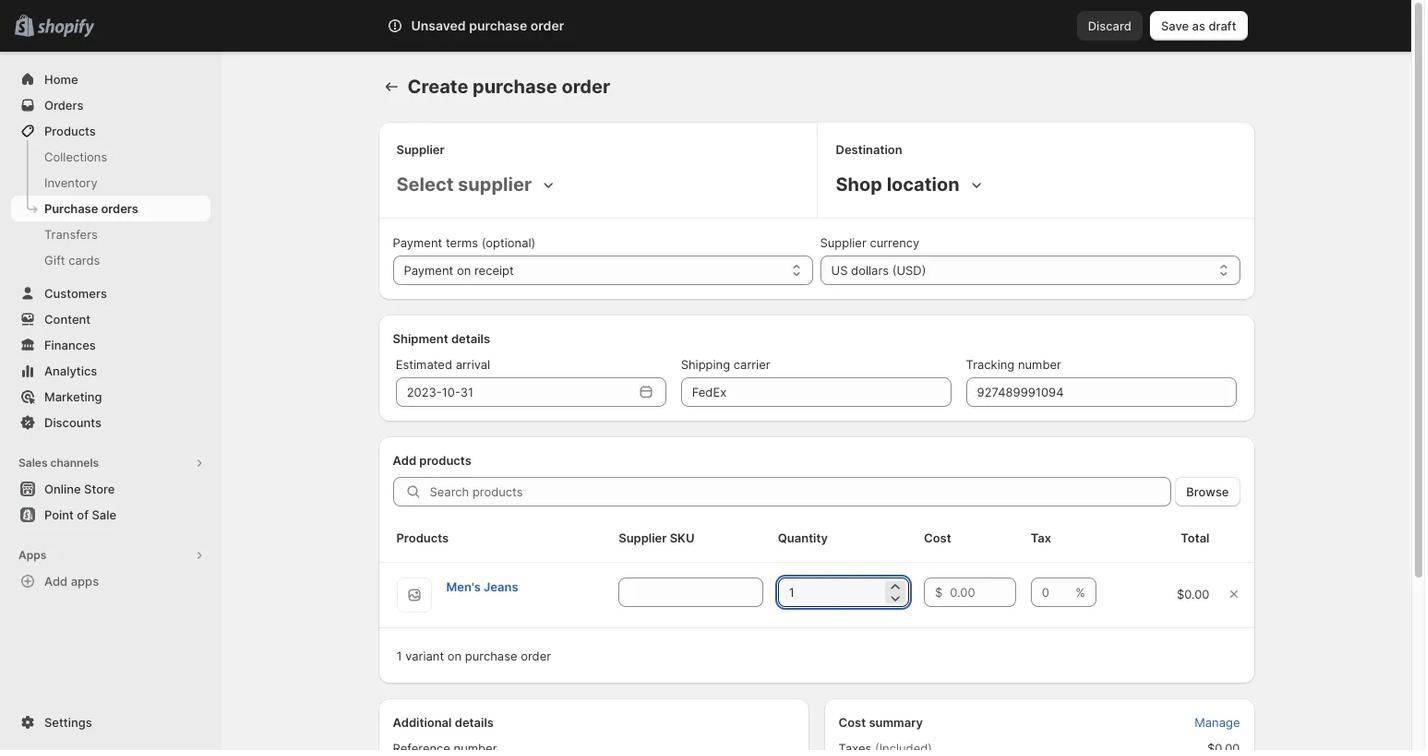 Task type: describe. For each thing, give the bounding box(es) containing it.
online store link
[[11, 476, 210, 502]]

products inside 'link'
[[44, 124, 96, 138]]

channels
[[50, 456, 99, 470]]

shop
[[836, 174, 882, 196]]

unsaved
[[411, 18, 466, 33]]

sale
[[92, 508, 116, 522]]

gift
[[44, 253, 65, 268]]

transfers
[[44, 227, 98, 242]]

order for unsaved purchase order
[[531, 18, 564, 33]]

create
[[407, 76, 468, 98]]

manage
[[1194, 715, 1240, 730]]

point
[[44, 508, 74, 522]]

collections link
[[11, 144, 210, 170]]

payment for payment terms (optional)
[[393, 235, 442, 250]]

order for create purchase order
[[562, 76, 610, 98]]

online
[[44, 482, 81, 497]]

men's jeans link
[[446, 580, 518, 594]]

search
[[468, 18, 508, 33]]

add apps button
[[11, 569, 210, 594]]

store
[[84, 482, 115, 497]]

point of sale
[[44, 508, 116, 522]]

payment terms (optional)
[[393, 235, 536, 250]]

men's
[[446, 580, 481, 594]]

customers link
[[11, 281, 210, 306]]

additional details
[[393, 715, 494, 730]]

tax
[[1031, 531, 1051, 545]]

shipment
[[393, 331, 448, 346]]

add for add products
[[393, 453, 416, 468]]

online store
[[44, 482, 115, 497]]

content
[[44, 312, 91, 327]]

gift cards link
[[11, 247, 210, 273]]

unsaved purchase order
[[411, 18, 564, 33]]

supplier
[[458, 174, 532, 196]]

purchase orders link
[[11, 196, 210, 222]]

carrier
[[734, 357, 770, 372]]

$ text field
[[950, 578, 1016, 607]]

payment for payment on receipt
[[404, 263, 453, 278]]

point of sale button
[[0, 502, 222, 528]]

receipt
[[474, 263, 514, 278]]

transfers link
[[11, 222, 210, 247]]

add apps
[[44, 574, 99, 589]]

discard link
[[1077, 11, 1143, 41]]

summary
[[869, 715, 923, 730]]

analytics
[[44, 364, 97, 378]]

customers
[[44, 286, 107, 301]]

1 vertical spatial on
[[447, 649, 462, 664]]

supplier for supplier
[[396, 142, 445, 157]]

cards
[[69, 253, 100, 268]]

select supplier button
[[393, 170, 561, 199]]

inventory link
[[11, 170, 210, 196]]

manage button
[[1183, 710, 1251, 736]]

as
[[1192, 18, 1205, 33]]

marketing
[[44, 389, 102, 404]]

sku
[[670, 531, 695, 545]]

dollars
[[851, 263, 889, 278]]

%
[[1075, 585, 1085, 600]]

$0.00
[[1177, 587, 1210, 602]]

of
[[77, 508, 89, 522]]

terms
[[446, 235, 478, 250]]

save as draft
[[1161, 18, 1236, 33]]

details for shipment details
[[451, 331, 490, 346]]

apps button
[[11, 543, 210, 569]]

add products
[[393, 453, 471, 468]]

Search products text field
[[430, 477, 1172, 507]]

sales channels
[[18, 456, 99, 470]]

tracking
[[966, 357, 1015, 372]]

products
[[419, 453, 471, 468]]

Estimated arrival text field
[[396, 377, 633, 407]]

add for add apps
[[44, 574, 68, 589]]

discard
[[1088, 18, 1131, 33]]

destination
[[836, 142, 902, 157]]

orders
[[44, 98, 84, 113]]

content link
[[11, 306, 210, 332]]

browse button
[[1175, 477, 1240, 507]]



Task type: locate. For each thing, give the bounding box(es) containing it.
products link
[[11, 118, 210, 144]]

tracking number
[[966, 357, 1061, 372]]

Tracking number text field
[[966, 377, 1236, 407]]

supplier for supplier sku
[[619, 531, 667, 545]]

payment left the terms
[[393, 235, 442, 250]]

supplier currency
[[820, 235, 920, 250]]

arrival
[[456, 357, 490, 372]]

None text field
[[619, 578, 763, 607]]

0 vertical spatial products
[[44, 124, 96, 138]]

settings link
[[11, 710, 210, 736]]

$
[[935, 585, 943, 600]]

1 vertical spatial products
[[396, 531, 449, 545]]

supplier left sku
[[619, 531, 667, 545]]

add inside add apps button
[[44, 574, 68, 589]]

products up "collections"
[[44, 124, 96, 138]]

variant
[[405, 649, 444, 664]]

shipping carrier
[[681, 357, 770, 372]]

2 horizontal spatial supplier
[[820, 235, 866, 250]]

0 vertical spatial add
[[393, 453, 416, 468]]

apps
[[71, 574, 99, 589]]

products
[[44, 124, 96, 138], [396, 531, 449, 545]]

add left apps
[[44, 574, 68, 589]]

settings
[[44, 715, 92, 730]]

finances
[[44, 338, 96, 353]]

purchase for unsaved
[[469, 18, 527, 33]]

discounts
[[44, 415, 102, 430]]

supplier sku
[[619, 531, 695, 545]]

1 vertical spatial payment
[[404, 263, 453, 278]]

create purchase order
[[407, 76, 610, 98]]

1 horizontal spatial supplier
[[619, 531, 667, 545]]

payment
[[393, 235, 442, 250], [404, 263, 453, 278]]

details for additional details
[[455, 715, 494, 730]]

0 horizontal spatial supplier
[[396, 142, 445, 157]]

details right additional
[[455, 715, 494, 730]]

additional
[[393, 715, 452, 730]]

None number field
[[778, 578, 881, 607]]

2 vertical spatial order
[[521, 649, 551, 664]]

add
[[393, 453, 416, 468], [44, 574, 68, 589]]

0 vertical spatial supplier
[[396, 142, 445, 157]]

supplier up 'us'
[[820, 235, 866, 250]]

supplier up select
[[396, 142, 445, 157]]

1 vertical spatial supplier
[[820, 235, 866, 250]]

shipment details
[[393, 331, 490, 346]]

shopify image
[[37, 19, 94, 38]]

inventory
[[44, 175, 98, 190]]

1 horizontal spatial cost
[[924, 531, 951, 545]]

0 vertical spatial purchase
[[469, 18, 527, 33]]

(usd)
[[892, 263, 926, 278]]

2 vertical spatial supplier
[[619, 531, 667, 545]]

finances link
[[11, 332, 210, 358]]

0 vertical spatial on
[[457, 263, 471, 278]]

search button
[[438, 11, 973, 41]]

online store button
[[0, 476, 222, 502]]

draft
[[1209, 18, 1236, 33]]

2 vertical spatial purchase
[[465, 649, 517, 664]]

purchase for create
[[473, 76, 557, 98]]

1 vertical spatial add
[[44, 574, 68, 589]]

1
[[396, 649, 402, 664]]

payment on receipt
[[404, 263, 514, 278]]

estimated arrival
[[396, 357, 490, 372]]

shop location
[[836, 174, 960, 196]]

cost for cost
[[924, 531, 951, 545]]

total
[[1181, 531, 1210, 545]]

0 vertical spatial details
[[451, 331, 490, 346]]

jeans
[[484, 580, 518, 594]]

on down payment terms (optional)
[[457, 263, 471, 278]]

select
[[396, 174, 454, 196]]

1 vertical spatial purchase
[[473, 76, 557, 98]]

cost for cost summary
[[839, 715, 866, 730]]

payment down the terms
[[404, 263, 453, 278]]

0 vertical spatial payment
[[393, 235, 442, 250]]

0 vertical spatial cost
[[924, 531, 951, 545]]

0 horizontal spatial cost
[[839, 715, 866, 730]]

1 horizontal spatial products
[[396, 531, 449, 545]]

select supplier
[[396, 174, 532, 196]]

browse
[[1186, 485, 1229, 499]]

discounts link
[[11, 410, 210, 436]]

Shipping carrier text field
[[681, 377, 951, 407]]

analytics link
[[11, 358, 210, 384]]

purchase down 'search'
[[473, 76, 557, 98]]

0 vertical spatial order
[[531, 18, 564, 33]]

orders link
[[11, 92, 210, 118]]

apps
[[18, 548, 46, 562]]

purchase right unsaved
[[469, 18, 527, 33]]

products up the men's
[[396, 531, 449, 545]]

on
[[457, 263, 471, 278], [447, 649, 462, 664]]

cost up $
[[924, 531, 951, 545]]

purchase
[[469, 18, 527, 33], [473, 76, 557, 98], [465, 649, 517, 664]]

home
[[44, 72, 78, 87]]

purchase right variant in the bottom left of the page
[[465, 649, 517, 664]]

supplier for supplier currency
[[820, 235, 866, 250]]

save
[[1161, 18, 1189, 33]]

sales
[[18, 456, 48, 470]]

0 horizontal spatial add
[[44, 574, 68, 589]]

1 variant on purchase order
[[396, 649, 551, 664]]

gift cards
[[44, 253, 100, 268]]

details up arrival
[[451, 331, 490, 346]]

men's jeans
[[446, 580, 518, 594]]

purchase
[[44, 201, 98, 216]]

point of sale link
[[11, 502, 210, 528]]

sales channels button
[[11, 450, 210, 476]]

on right variant in the bottom left of the page
[[447, 649, 462, 664]]

marketing link
[[11, 384, 210, 410]]

0 horizontal spatial products
[[44, 124, 96, 138]]

1 vertical spatial details
[[455, 715, 494, 730]]

details
[[451, 331, 490, 346], [455, 715, 494, 730]]

1 horizontal spatial add
[[393, 453, 416, 468]]

(optional)
[[482, 235, 536, 250]]

currency
[[870, 235, 920, 250]]

cost left summary
[[839, 715, 866, 730]]

quantity
[[778, 531, 828, 545]]

supplier
[[396, 142, 445, 157], [820, 235, 866, 250], [619, 531, 667, 545]]

cost summary
[[839, 715, 923, 730]]

us dollars (usd)
[[831, 263, 926, 278]]

% text field
[[1031, 578, 1072, 607]]

estimated
[[396, 357, 452, 372]]

save as draft button
[[1150, 11, 1247, 41]]

shipping
[[681, 357, 730, 372]]

number
[[1018, 357, 1061, 372]]

1 vertical spatial cost
[[839, 715, 866, 730]]

collections
[[44, 150, 107, 164]]

add left the products
[[393, 453, 416, 468]]

1 vertical spatial order
[[562, 76, 610, 98]]



Task type: vqa. For each thing, say whether or not it's contained in the screenshot.
rightmost Products
yes



